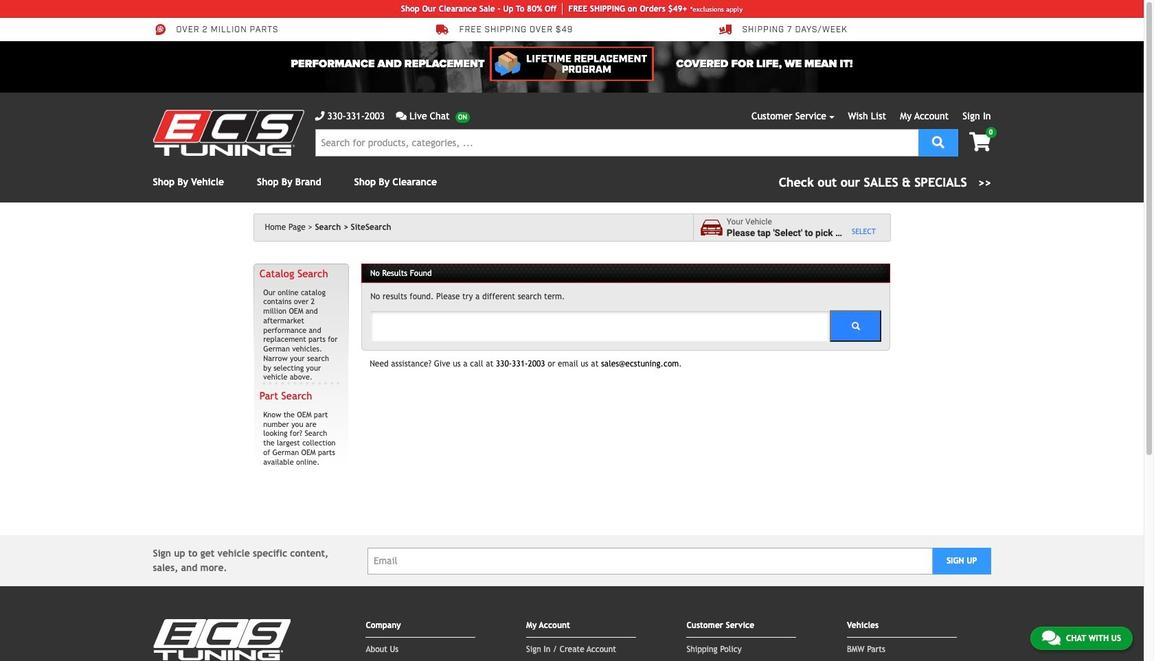 Task type: locate. For each thing, give the bounding box(es) containing it.
search image
[[932, 136, 944, 148]]

phone image
[[315, 111, 325, 121]]

2 ecs tuning image from the top
[[153, 620, 290, 661]]

1 vertical spatial ecs tuning image
[[153, 620, 290, 661]]

white image
[[851, 322, 861, 331]]

comments image
[[1042, 630, 1060, 646]]

None text field
[[370, 310, 830, 342]]

0 vertical spatial ecs tuning image
[[153, 110, 304, 156]]

ecs tuning image
[[153, 110, 304, 156], [153, 620, 290, 661]]



Task type: vqa. For each thing, say whether or not it's contained in the screenshot.
1st ECS Tuning image from the bottom of the page
yes



Task type: describe. For each thing, give the bounding box(es) containing it.
shopping cart image
[[969, 133, 991, 152]]

comments image
[[396, 111, 407, 121]]

Search text field
[[315, 129, 918, 157]]

lifetime replacement program banner image
[[490, 47, 654, 81]]

1 ecs tuning image from the top
[[153, 110, 304, 156]]

Email email field
[[367, 548, 933, 575]]



